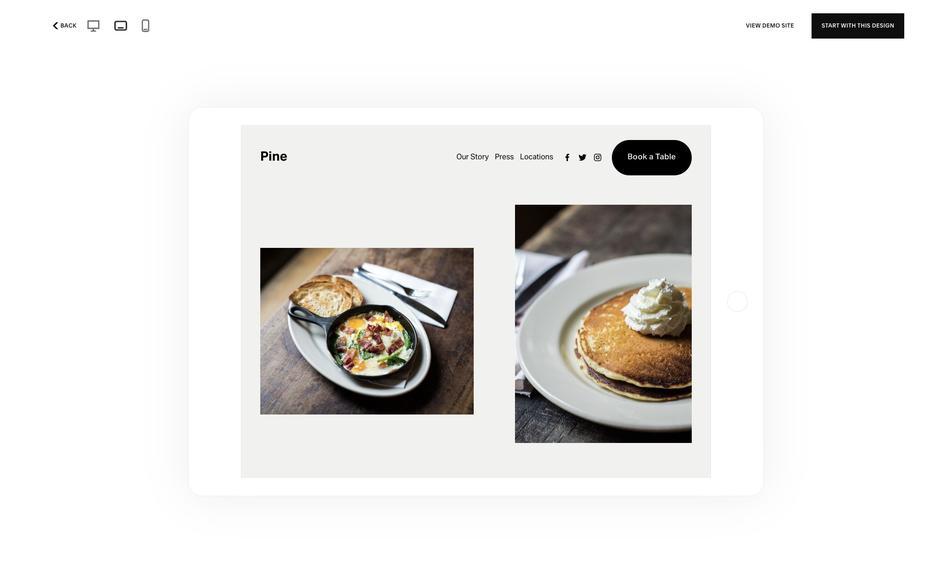 Task type: vqa. For each thing, say whether or not it's contained in the screenshot.
Bloom to the top
no



Task type: locate. For each thing, give the bounding box(es) containing it.
preview template on a desktop device image
[[84, 18, 103, 33]]

online store - portfolio - memberships - blog - scheduling - courses - services - local business
[[20, 23, 353, 32]]

back
[[61, 22, 77, 29]]

iduma image
[[74, 0, 321, 182]]

portfolio
[[70, 23, 100, 32]]

3 - from the left
[[156, 23, 159, 32]]

hill image
[[353, 0, 600, 182]]

view demo site link
[[747, 13, 795, 38]]

5 - from the left
[[225, 23, 228, 32]]

- right store
[[65, 23, 68, 32]]

troutman image
[[353, 244, 600, 454]]

hemlock
[[631, 131, 668, 140]]

start with this design button
[[812, 13, 905, 38]]

store
[[45, 23, 64, 32]]

courses
[[229, 23, 258, 32]]

- left preview template on a tablet device icon on the top of the page
[[102, 23, 104, 32]]

- left courses
[[225, 23, 228, 32]]

- right 'blog'
[[179, 23, 182, 32]]

6 - from the left
[[260, 23, 263, 32]]

4 - from the left
[[179, 23, 182, 32]]

start with this design
[[822, 22, 895, 29]]

preview template on a tablet device image
[[112, 18, 129, 34]]

view
[[747, 22, 762, 29]]

- left 'blog'
[[156, 23, 159, 32]]

view demo site
[[747, 22, 795, 29]]

- right courses
[[260, 23, 263, 32]]

demo
[[763, 22, 781, 29]]

-
[[65, 23, 68, 32], [102, 23, 104, 32], [156, 23, 159, 32], [179, 23, 182, 32], [225, 23, 228, 32], [260, 23, 263, 32], [296, 23, 299, 32]]

hemlock image
[[631, 0, 879, 121]]

services
[[265, 23, 295, 32]]

- left local
[[296, 23, 299, 32]]



Task type: describe. For each thing, give the bounding box(es) containing it.
blog
[[161, 23, 177, 32]]

this
[[858, 22, 871, 29]]

1 - from the left
[[65, 23, 68, 32]]

site
[[782, 22, 795, 29]]

business
[[321, 23, 353, 32]]

with
[[842, 22, 857, 29]]

design
[[873, 22, 895, 29]]

back button
[[48, 16, 79, 36]]

local
[[301, 23, 320, 32]]

memberships
[[106, 23, 155, 32]]

online
[[20, 23, 43, 32]]

7 - from the left
[[296, 23, 299, 32]]

2 - from the left
[[102, 23, 104, 32]]

scheduling
[[183, 23, 223, 32]]

preview template on a mobile device image
[[139, 19, 152, 33]]

pine image
[[74, 244, 321, 574]]

start
[[822, 22, 840, 29]]

klipsan image
[[631, 244, 879, 574]]



